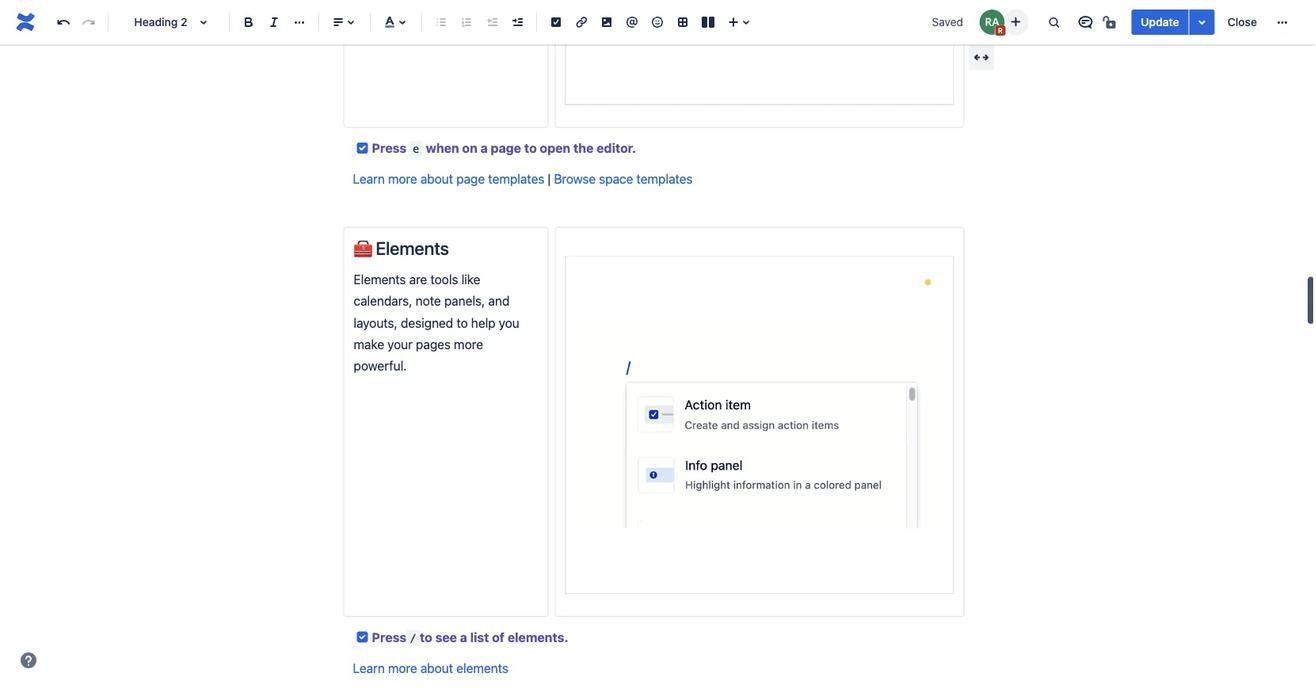 Task type: locate. For each thing, give the bounding box(es) containing it.
powerful.
[[354, 359, 407, 374]]

templates right space
[[636, 172, 693, 187]]

1 vertical spatial a
[[460, 630, 467, 645]]

more down help
[[454, 337, 483, 352]]

🧰
[[354, 237, 372, 259]]

go wide image
[[972, 48, 991, 67]]

0 horizontal spatial a
[[460, 630, 467, 645]]

undo ⌘z image
[[54, 13, 73, 32]]

1 vertical spatial press
[[372, 630, 406, 645]]

1 press from the top
[[372, 140, 406, 155]]

0 vertical spatial more
[[388, 172, 417, 187]]

more for elements
[[388, 661, 417, 676]]

editor.
[[597, 140, 636, 155]]

1 vertical spatial learn
[[353, 661, 385, 676]]

saved
[[932, 15, 963, 29]]

1 vertical spatial elements
[[354, 272, 406, 287]]

layouts image
[[699, 13, 718, 32]]

a
[[481, 140, 488, 155], [460, 630, 467, 645]]

learn for learn more about page templates | browse space templates
[[353, 172, 385, 187]]

bold ⌘b image
[[239, 13, 258, 32]]

to left open
[[524, 140, 537, 155]]

no restrictions image
[[1101, 13, 1120, 32]]

2 templates from the left
[[636, 172, 693, 187]]

tools
[[430, 272, 458, 287]]

are
[[409, 272, 427, 287]]

about down see
[[420, 661, 453, 676]]

note
[[416, 293, 441, 308]]

2 vertical spatial more
[[388, 661, 417, 676]]

0 horizontal spatial page
[[456, 172, 485, 187]]

templates left the |
[[488, 172, 544, 187]]

table image
[[673, 13, 692, 32]]

2 about from the top
[[420, 661, 453, 676]]

0 horizontal spatial templates
[[488, 172, 544, 187]]

1 horizontal spatial a
[[481, 140, 488, 155]]

help
[[471, 315, 496, 330]]

panels,
[[444, 293, 485, 308]]

to
[[524, 140, 537, 155], [457, 315, 468, 330], [420, 630, 432, 645]]

find and replace image
[[1044, 13, 1063, 32]]

make
[[354, 337, 384, 352]]

on
[[462, 140, 477, 155]]

elements
[[376, 237, 449, 259], [354, 272, 406, 287]]

elements up calendars,
[[354, 272, 406, 287]]

press
[[372, 140, 406, 155], [372, 630, 406, 645]]

press / to see a list of elements.
[[372, 630, 569, 645]]

1 learn from the top
[[353, 172, 385, 187]]

about
[[420, 172, 453, 187], [420, 661, 453, 676]]

more inside elements are tools like calendars, note panels, and layouts, designed to help you make your pages more powerful.
[[454, 337, 483, 352]]

elements are tools like calendars, note panels, and layouts, designed to help you make your pages more powerful.
[[354, 272, 523, 374]]

|
[[548, 172, 551, 187]]

0 vertical spatial about
[[420, 172, 453, 187]]

page up learn more about page templates | browse space templates
[[491, 140, 521, 155]]

1 horizontal spatial page
[[491, 140, 521, 155]]

2 press from the top
[[372, 630, 406, 645]]

1 about from the top
[[420, 172, 453, 187]]

2
[[181, 15, 187, 29]]

1 vertical spatial about
[[420, 661, 453, 676]]

0 vertical spatial a
[[481, 140, 488, 155]]

more
[[388, 172, 417, 187], [454, 337, 483, 352], [388, 661, 417, 676]]

layouts,
[[354, 315, 398, 330]]

0 horizontal spatial to
[[420, 630, 432, 645]]

page down on at the left top of the page
[[456, 172, 485, 187]]

browse
[[554, 172, 596, 187]]

a left the list
[[460, 630, 467, 645]]

learn more about elements
[[353, 661, 508, 676]]

elements up are
[[376, 237, 449, 259]]

heading 2 button
[[115, 5, 223, 40]]

0 vertical spatial page
[[491, 140, 521, 155]]

a for page
[[481, 140, 488, 155]]

1 vertical spatial to
[[457, 315, 468, 330]]

2 vertical spatial to
[[420, 630, 432, 645]]

press left e
[[372, 140, 406, 155]]

a for list
[[460, 630, 467, 645]]

0 vertical spatial to
[[524, 140, 537, 155]]

ruby anderson image
[[979, 10, 1005, 35]]

e
[[413, 142, 419, 155]]

like
[[461, 272, 480, 287]]

mention image
[[623, 13, 642, 32]]

update
[[1141, 15, 1179, 29]]

numbered list ⌘⇧7 image
[[457, 13, 476, 32]]

learn more about page templates link
[[353, 172, 544, 187]]

confluence image
[[13, 10, 38, 35], [13, 10, 38, 35]]

calendars,
[[354, 293, 412, 308]]

more down /
[[388, 661, 417, 676]]

redo ⌘⇧z image
[[79, 13, 98, 32]]

to inside elements are tools like calendars, note panels, and layouts, designed to help you make your pages more powerful.
[[457, 315, 468, 330]]

1 vertical spatial more
[[454, 337, 483, 352]]

page
[[491, 140, 521, 155], [456, 172, 485, 187]]

learn
[[353, 172, 385, 187], [353, 661, 385, 676]]

elements inside elements are tools like calendars, note panels, and layouts, designed to help you make your pages more powerful.
[[354, 272, 406, 287]]

2 learn from the top
[[353, 661, 385, 676]]

0 vertical spatial learn
[[353, 172, 385, 187]]

emoji image
[[648, 13, 667, 32]]

pages
[[416, 337, 451, 352]]

1 horizontal spatial templates
[[636, 172, 693, 187]]

to right /
[[420, 630, 432, 645]]

2 horizontal spatial to
[[524, 140, 537, 155]]

and
[[488, 293, 510, 308]]

comment icon image
[[1076, 13, 1095, 32]]

heading 2
[[134, 15, 187, 29]]

more down e
[[388, 172, 417, 187]]

the
[[573, 140, 594, 155]]

1 horizontal spatial to
[[457, 315, 468, 330]]

a right on at the left top of the page
[[481, 140, 488, 155]]

templates
[[488, 172, 544, 187], [636, 172, 693, 187]]

to left help
[[457, 315, 468, 330]]

indent tab image
[[508, 13, 527, 32]]

press e when on a page to open the editor.
[[372, 140, 636, 155]]

about down when
[[420, 172, 453, 187]]

0 vertical spatial press
[[372, 140, 406, 155]]

about for page
[[420, 172, 453, 187]]

you
[[499, 315, 519, 330]]

press left /
[[372, 630, 406, 645]]

close button
[[1218, 10, 1267, 35]]



Task type: describe. For each thing, give the bounding box(es) containing it.
learn for learn more about elements
[[353, 661, 385, 676]]

space
[[599, 172, 633, 187]]

🧰 elements
[[354, 237, 449, 259]]

close
[[1228, 15, 1257, 29]]

action item image
[[547, 13, 566, 32]]

invite to edit image
[[1006, 12, 1025, 31]]

1 vertical spatial page
[[456, 172, 485, 187]]

link image
[[572, 13, 591, 32]]

press for when on a page to open the editor.
[[372, 140, 406, 155]]

add image, video, or file image
[[597, 13, 616, 32]]

help image
[[19, 651, 38, 670]]

heading
[[134, 15, 178, 29]]

outdent ⇧tab image
[[482, 13, 501, 32]]

align left image
[[329, 13, 348, 32]]

adjust update settings image
[[1193, 13, 1212, 32]]

more formatting image
[[290, 13, 309, 32]]

when
[[426, 140, 459, 155]]

italic ⌘i image
[[265, 13, 284, 32]]

elements.
[[508, 630, 569, 645]]

list
[[470, 630, 489, 645]]

more for page
[[388, 172, 417, 187]]

more image
[[1273, 13, 1292, 32]]

0 vertical spatial elements
[[376, 237, 449, 259]]

of
[[492, 630, 505, 645]]

your
[[388, 337, 413, 352]]

press for to see a list of elements.
[[372, 630, 406, 645]]

update button
[[1131, 10, 1189, 35]]

about for elements
[[420, 661, 453, 676]]

/
[[410, 632, 416, 645]]

designed
[[401, 315, 453, 330]]

open
[[540, 140, 570, 155]]

browse space templates link
[[554, 172, 693, 187]]

1 templates from the left
[[488, 172, 544, 187]]

elements
[[456, 661, 508, 676]]

bullet list ⌘⇧8 image
[[432, 13, 451, 32]]

learn more about page templates | browse space templates
[[353, 172, 693, 187]]

learn more about elements link
[[353, 661, 508, 676]]

see
[[435, 630, 457, 645]]



Task type: vqa. For each thing, say whether or not it's contained in the screenshot.
the Browse
yes



